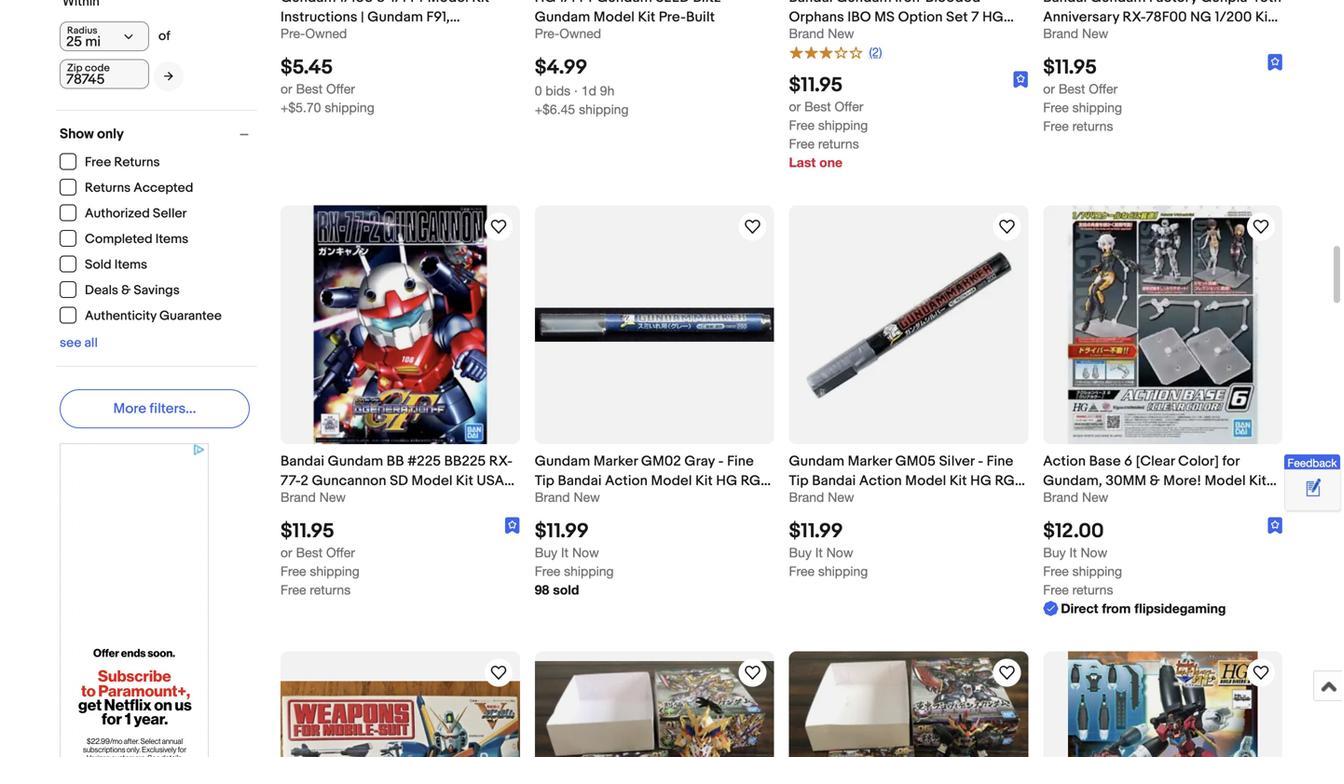 Task type: vqa. For each thing, say whether or not it's contained in the screenshot.
Kit within gundam marker gm02 gray - fine tip bandai action model kit hg rg mg pg
yes



Task type: describe. For each thing, give the bounding box(es) containing it.
1/100
[[340, 0, 373, 6]]

free returns link
[[60, 153, 161, 171]]

gundam marker gm02 gray - fine tip bandai action model kit hg rg mg pg link
[[535, 452, 774, 510]]

seller inside the bandai gundam bb #225 bb225 rx- 77-2 guncannon sd model kit usa seller
[[281, 493, 318, 510]]

silver
[[939, 454, 975, 470]]

or down 'anniversary'
[[1044, 81, 1055, 96]]

it for $11.99 buy it now free shipping 98 sold
[[561, 545, 569, 561]]

gundam marker gm05 silver - fine tip bandai action model kit hg rg mg pg heading
[[789, 454, 1025, 510]]

or best offer free shipping free returns for bandai gundam bb #225 bb225 rx- 77-2 guncannon sd model kit usa seller
[[281, 545, 360, 598]]

watch bandai dong zhuo providence gundam plastic model kit built assembled 06 5056770 image
[[996, 662, 1018, 685]]

bandai gundam factory gunpla 40th anniversary rx-78f00 ng 1/200 kit usa seller
[[1044, 0, 1282, 45]]

shipping inside $11.99 buy it now free shipping 98 sold
[[564, 564, 614, 579]]

it for $11.99 buy it now free shipping
[[816, 545, 823, 561]]

new for gundam marker gm05 silver - fine tip bandai action model kit hg rg mg pg
[[828, 490, 854, 505]]

direct
[[1061, 601, 1099, 617]]

more
[[113, 401, 146, 418]]

offer inside or best offer free shipping free returns last one
[[835, 99, 864, 114]]

offer down guncannon
[[326, 545, 355, 561]]

seed
[[656, 0, 690, 6]]

shipping inside buy it now free shipping free returns direct from flipsidegaming
[[1073, 564, 1123, 579]]

marker for gm02
[[594, 454, 638, 470]]

factory
[[1150, 0, 1198, 6]]

or best offer free shipping free returns last one
[[789, 99, 868, 170]]

sd
[[390, 473, 408, 490]]

(2)
[[869, 45, 882, 59]]

more filters...
[[113, 401, 196, 418]]

marker for gm05
[[848, 454, 892, 470]]

gundam 1/100 & 1/144 model kit instructions | gundam f91, silhouette, g gundam link
[[281, 0, 520, 45]]

gunpla
[[1201, 0, 1248, 6]]

brand for action base 6 [clear color] for gundam, 30mm & more! model kit bandai hobby
[[1044, 490, 1079, 505]]

silhouette,
[[281, 29, 351, 45]]

action for gundam marker gm02 gray - fine tip bandai action model kit hg rg mg pg
[[605, 473, 648, 490]]

action base 6 [clear color] for gundam, 30mm & more! model kit bandai hobby link
[[1044, 452, 1283, 510]]

+$6.45
[[535, 102, 575, 117]]

hg inside gundam marker gm02 gray - fine tip bandai action model kit hg rg mg pg
[[716, 473, 738, 490]]

watch bandai liu bei unicorn gundam plastic model kit built assembled 01 5056753 image
[[742, 662, 764, 685]]

bandai liu bei unicorn gundam plastic model kit built assembled 01 5056753 image
[[535, 662, 774, 758]]

pre-owned
[[281, 26, 347, 41]]

kit inside the bandai gundam bb #225 bb225 rx- 77-2 guncannon sd model kit usa seller
[[456, 473, 474, 490]]

$11.99 buy it now free shipping 98 sold
[[535, 520, 614, 598]]

show
[[60, 126, 94, 143]]

new for bandai gundam iron-blooded orphans ibo ms option set 7 hg 1/144 model kit usa
[[828, 26, 854, 41]]

authorized seller link
[[60, 205, 188, 222]]

orphans
[[789, 9, 845, 26]]

$12.00
[[1044, 520, 1104, 544]]

action base 6 [clear color] for gundam, 30mm & more! model kit bandai hobby heading
[[1044, 454, 1277, 510]]

watch v gundam #14 weapons for mobile suit victory gundam 1/144 set bandai (vintage) image
[[487, 662, 510, 685]]

gundam marker gm05 silver - fine tip bandai action model kit hg rg mg pg link
[[789, 452, 1029, 510]]

1/144 inside the bandai gundam iron-blooded orphans ibo ms option set 7 hg 1/144 model kit usa
[[789, 29, 823, 45]]

bandai inside bandai gundam factory gunpla 40th anniversary rx-78f00 ng 1/200 kit usa seller
[[1044, 0, 1087, 6]]

1 vertical spatial &
[[121, 283, 131, 299]]

guarantee
[[159, 309, 222, 324]]

apply within filter image
[[164, 70, 173, 82]]

show only
[[60, 126, 124, 143]]

brand for gundam marker gm02 gray - fine tip bandai action model kit hg rg mg pg
[[535, 490, 570, 505]]

$5.45
[[281, 55, 333, 80]]

ng
[[1191, 9, 1212, 26]]

model inside hg 1/144 gundam seed blitz gundam model kit pre-built pre-owned
[[594, 9, 635, 26]]

kit inside gundam 1/100 & 1/144 model kit instructions | gundam f91, silhouette, g gundam
[[472, 0, 490, 6]]

gundam marker gm02 gray - fine tip bandai action model kit hg rg mg pg image
[[535, 308, 774, 342]]

1/200
[[1215, 9, 1253, 26]]

authorized
[[85, 206, 150, 222]]

rx- inside the bandai gundam bb #225 bb225 rx- 77-2 guncannon sd model kit usa seller
[[489, 454, 513, 470]]

kit inside bandai gundam factory gunpla 40th anniversary rx-78f00 ng 1/200 kit usa seller
[[1256, 9, 1273, 26]]

guncannon
[[312, 473, 387, 490]]

gundam marker gm02 gray - fine tip bandai action model kit hg rg mg pg
[[535, 454, 761, 510]]

completed items link
[[60, 230, 189, 248]]

gundam,
[[1044, 473, 1103, 490]]

color]
[[1179, 454, 1220, 470]]

owned inside hg 1/144 gundam seed blitz gundam model kit pre-built pre-owned
[[560, 26, 601, 41]]

set
[[946, 9, 968, 26]]

v gundam #14 weapons for mobile suit victory gundam 1/144 set bandai (vintage) image
[[281, 682, 520, 758]]

model inside the bandai gundam bb #225 bb225 rx- 77-2 guncannon sd model kit usa seller
[[412, 473, 453, 490]]

sold items link
[[60, 256, 148, 273]]

78f00
[[1146, 9, 1187, 26]]

or inside '$5.45 or best offer +$5.70 shipping'
[[281, 81, 292, 96]]

1/144 inside gundam 1/100 & 1/144 model kit instructions | gundam f91, silhouette, g gundam
[[390, 0, 424, 6]]

gundam inside bandai gundam factory gunpla 40th anniversary rx-78f00 ng 1/200 kit usa seller
[[1091, 0, 1146, 6]]

6
[[1125, 454, 1133, 470]]

more filters... button
[[60, 390, 250, 429]]

kit inside gundam marker gm05 silver - fine tip bandai action model kit hg rg mg pg
[[950, 473, 967, 490]]

model inside gundam marker gm02 gray - fine tip bandai action model kit hg rg mg pg
[[651, 473, 692, 490]]

hg inside hg 1/144 gundam seed blitz gundam model kit pre-built pre-owned
[[535, 0, 556, 6]]

feedback
[[1288, 457, 1337, 470]]

built
[[686, 9, 715, 26]]

items for sold items
[[114, 257, 147, 273]]

mg for gundam marker gm02 gray - fine tip bandai action model kit hg rg mg pg
[[535, 493, 558, 510]]

gundam inside the bandai gundam bb #225 bb225 rx- 77-2 guncannon sd model kit usa seller
[[328, 454, 383, 470]]

buy for $11.99 buy it now free shipping 98 sold
[[535, 545, 558, 561]]

new for gundam marker gm02 gray - fine tip bandai action model kit hg rg mg pg
[[574, 490, 600, 505]]

40th
[[1251, 0, 1282, 6]]

$4.99 0 bids · 1d 9h +$6.45 shipping
[[535, 55, 629, 117]]

authorized seller
[[85, 206, 187, 222]]

flipsidegaming
[[1135, 601, 1226, 617]]

best down 2
[[296, 545, 323, 561]]

bandai gundam bb #225 bb225 rx- 77-2 guncannon sd model kit usa seller link
[[281, 452, 520, 510]]

brand new for action base 6 [clear color] for gundam, 30mm & more! model kit bandai hobby
[[1044, 490, 1109, 505]]

from
[[1102, 601, 1131, 617]]

sold
[[553, 582, 579, 598]]

buy it now free shipping free returns direct from flipsidegaming
[[1044, 545, 1226, 617]]

bandai dong zhuo providence gundam plastic model kit built assembled 06 5056770 image
[[789, 652, 1029, 758]]

bb225
[[444, 454, 486, 470]]

Direct from flipsidegaming text field
[[1044, 600, 1226, 618]]

now for $11.99 buy it now free shipping 98 sold
[[572, 545, 599, 561]]

shipping inside $4.99 0 bids · 1d 9h +$6.45 shipping
[[579, 102, 629, 117]]

mg for gundam marker gm05 silver - fine tip bandai action model kit hg rg mg pg
[[789, 493, 812, 510]]

rg for gundam marker gm05 silver - fine tip bandai action model kit hg rg mg pg
[[995, 473, 1015, 490]]

option
[[898, 9, 943, 26]]

only
[[97, 126, 124, 143]]

1 vertical spatial seller
[[153, 206, 187, 222]]

kit inside gundam marker gm02 gray - fine tip bandai action model kit hg rg mg pg
[[696, 473, 713, 490]]

offer inside '$5.45 or best offer +$5.70 shipping'
[[326, 81, 355, 96]]

1/144 inside hg 1/144 gundam seed blitz gundam model kit pre-built pre-owned
[[560, 0, 594, 6]]

98
[[535, 582, 549, 598]]

more!
[[1164, 473, 1202, 490]]

bandai inside gundam marker gm05 silver - fine tip bandai action model kit hg rg mg pg
[[812, 473, 856, 490]]

free inside $11.99 buy it now free shipping
[[789, 564, 815, 579]]

shipping inside $11.99 buy it now free shipping
[[818, 564, 868, 579]]

kit inside the bandai gundam iron-blooded orphans ibo ms option set 7 hg 1/144 model kit usa
[[871, 29, 888, 45]]

gray
[[685, 454, 715, 470]]

& inside gundam 1/100 & 1/144 model kit instructions | gundam f91, silhouette, g gundam
[[377, 0, 387, 6]]

$11.99 buy it now free shipping
[[789, 520, 868, 579]]

see
[[60, 336, 81, 351]]

now inside buy it now free shipping free returns direct from flipsidegaming
[[1081, 545, 1108, 561]]

$11.95 for bandai gundam factory gunpla 40th anniversary rx-78f00 ng 1/200 kit usa seller
[[1044, 55, 1097, 80]]

model inside gundam 1/100 & 1/144 model kit instructions | gundam f91, silhouette, g gundam
[[428, 0, 469, 6]]

gundam 1/100 & 1/144 model kit instructions | gundam f91, silhouette, g gundam heading
[[281, 0, 490, 45]]

of
[[158, 28, 170, 44]]

sold
[[85, 257, 112, 273]]

f91,
[[427, 9, 450, 26]]

gm02
[[641, 454, 681, 470]]

anniversary
[[1044, 9, 1120, 26]]

|
[[361, 9, 364, 26]]

gundam 1/100 & 1/144 model kit instructions | gundam f91, silhouette, g gundam
[[281, 0, 490, 45]]

0 horizontal spatial pre-
[[281, 26, 305, 41]]

shipping inside '$5.45 or best offer +$5.70 shipping'
[[325, 100, 375, 115]]

hg 1/144 gundam seed blitz gundam model kit pre-built heading
[[535, 0, 721, 26]]

one
[[820, 155, 843, 170]]

2
[[301, 473, 309, 490]]

last
[[789, 155, 816, 170]]

deals & savings
[[85, 283, 180, 299]]

model inside gundam marker gm05 silver - fine tip bandai action model kit hg rg mg pg
[[906, 473, 947, 490]]

model inside action base 6 [clear color] for gundam, 30mm & more! model kit bandai hobby
[[1205, 473, 1246, 490]]

$11.95 for bandai gundam bb #225 bb225 rx- 77-2 guncannon sd model kit usa seller
[[281, 520, 334, 544]]

see all button
[[60, 336, 98, 351]]

brand new for gundam marker gm02 gray - fine tip bandai action model kit hg rg mg pg
[[535, 490, 600, 505]]

bandai gundam iron-blooded orphans ibo ms option set 7 hg 1/144 model kit usa heading
[[789, 0, 1014, 45]]

2 horizontal spatial pre-
[[659, 9, 686, 26]]



Task type: locate. For each thing, give the bounding box(es) containing it.
items for completed items
[[156, 232, 189, 248]]

items down authorized seller
[[156, 232, 189, 248]]

fine right silver
[[987, 454, 1014, 470]]

rg for gundam marker gm02 gray - fine tip bandai action model kit hg rg mg pg
[[741, 473, 761, 490]]

1 it from the left
[[561, 545, 569, 561]]

1 horizontal spatial now
[[827, 545, 854, 561]]

1 mg from the left
[[535, 493, 558, 510]]

2 it from the left
[[816, 545, 823, 561]]

filters...
[[150, 401, 196, 418]]

2 horizontal spatial usa
[[1044, 29, 1071, 45]]

gundam
[[281, 0, 336, 6], [597, 0, 652, 6], [836, 0, 892, 6], [1091, 0, 1146, 6], [368, 9, 423, 26], [535, 9, 591, 26], [369, 29, 424, 45], [328, 454, 383, 470], [535, 454, 591, 470], [789, 454, 845, 470]]

watch gundam marker gm05 silver - fine tip bandai action model kit hg rg mg pg image
[[996, 216, 1018, 238]]

0 horizontal spatial 1/144
[[390, 0, 424, 6]]

best
[[296, 81, 323, 96], [1059, 81, 1086, 96], [805, 99, 831, 114], [296, 545, 323, 561]]

brand new for bandai gundam iron-blooded orphans ibo ms option set 7 hg 1/144 model kit usa
[[789, 26, 854, 41]]

gundam marker gm05 silver - fine tip bandai action model kit hg rg mg pg image
[[789, 236, 1029, 414]]

1 horizontal spatial mg
[[789, 493, 812, 510]]

best up one
[[805, 99, 831, 114]]

0 vertical spatial &
[[377, 0, 387, 6]]

& right deals on the top
[[121, 283, 131, 299]]

$11.99 for $11.99 buy it now free shipping
[[789, 520, 843, 544]]

0 vertical spatial items
[[156, 232, 189, 248]]

authenticity
[[85, 309, 157, 324]]

owned up $4.99
[[560, 26, 601, 41]]

2 rg from the left
[[995, 473, 1015, 490]]

1 buy from the left
[[535, 545, 558, 561]]

1 horizontal spatial $11.95
[[789, 73, 843, 97]]

fine for gundam marker gm05 silver - fine tip bandai action model kit hg rg mg pg
[[987, 454, 1014, 470]]

1 horizontal spatial fine
[[987, 454, 1014, 470]]

0 vertical spatial rx-
[[1123, 9, 1146, 26]]

seller down 'anniversary'
[[1074, 29, 1112, 45]]

new for bandai gundam factory gunpla 40th anniversary rx-78f00 ng 1/200 kit usa seller
[[1082, 26, 1109, 41]]

seller down accepted
[[153, 206, 187, 222]]

g
[[354, 29, 365, 45]]

kit inside hg 1/144 gundam seed blitz gundam model kit pre-built pre-owned
[[638, 9, 656, 26]]

0 vertical spatial seller
[[1074, 29, 1112, 45]]

buy inside $11.99 buy it now free shipping
[[789, 545, 812, 561]]

buy inside $11.99 buy it now free shipping 98 sold
[[535, 545, 558, 561]]

1 horizontal spatial pre-
[[535, 26, 560, 41]]

watch gundam marker gm02 gray - fine tip bandai action model kit hg rg mg pg image
[[742, 216, 764, 238]]

ms
[[875, 9, 895, 26]]

seller
[[1074, 29, 1112, 45], [153, 206, 187, 222], [281, 493, 318, 510]]

usa down option
[[892, 29, 919, 45]]

free
[[1044, 100, 1069, 115], [789, 117, 815, 133], [1044, 118, 1069, 134], [789, 136, 815, 151], [85, 155, 111, 171], [281, 564, 306, 579], [535, 564, 561, 579], [789, 564, 815, 579], [1044, 564, 1069, 579], [281, 582, 306, 598], [1044, 582, 1069, 598]]

returns accepted
[[85, 180, 193, 196]]

2 horizontal spatial &
[[1150, 473, 1161, 490]]

sold items
[[85, 257, 147, 273]]

best up "+$5.70"
[[296, 81, 323, 96]]

pre-
[[659, 9, 686, 26], [281, 26, 305, 41], [535, 26, 560, 41]]

0 horizontal spatial marker
[[594, 454, 638, 470]]

0 horizontal spatial mg
[[535, 493, 558, 510]]

hg inside gundam marker gm05 silver - fine tip bandai action model kit hg rg mg pg
[[971, 473, 992, 490]]

rx- inside bandai gundam factory gunpla 40th anniversary rx-78f00 ng 1/200 kit usa seller
[[1123, 9, 1146, 26]]

0 vertical spatial or best offer free shipping free returns
[[1044, 81, 1123, 134]]

owned left g
[[305, 26, 347, 41]]

- right gray
[[718, 454, 724, 470]]

usa down bb225
[[477, 473, 504, 490]]

$11.99
[[535, 520, 589, 544], [789, 520, 843, 544]]

or best offer free shipping free returns down 2
[[281, 545, 360, 598]]

1 horizontal spatial or best offer free shipping free returns
[[1044, 81, 1123, 134]]

rg inside gundam marker gm05 silver - fine tip bandai action model kit hg rg mg pg
[[995, 473, 1015, 490]]

1 owned from the left
[[305, 26, 347, 41]]

None text field
[[60, 59, 149, 89]]

bandai up $11.99 buy it now free shipping
[[812, 473, 856, 490]]

usa
[[892, 29, 919, 45], [1044, 29, 1071, 45], [477, 473, 504, 490]]

brand for bandai gundam factory gunpla 40th anniversary rx-78f00 ng 1/200 kit usa seller
[[1044, 26, 1079, 41]]

#225
[[408, 454, 441, 470]]

free inside the free returns link
[[85, 155, 111, 171]]

$11.95 down (2) link
[[789, 73, 843, 97]]

tip up $11.99 buy it now free shipping 98 sold
[[535, 473, 555, 490]]

mg inside gundam marker gm02 gray - fine tip bandai action model kit hg rg mg pg
[[535, 493, 558, 510]]

0 horizontal spatial $11.95
[[281, 520, 334, 544]]

[clear
[[1136, 454, 1175, 470]]

1 horizontal spatial seller
[[281, 493, 318, 510]]

(2) link
[[789, 43, 882, 60]]

$11.95 down 2
[[281, 520, 334, 544]]

$11.95
[[1044, 55, 1097, 80], [789, 73, 843, 97], [281, 520, 334, 544]]

1 horizontal spatial usa
[[892, 29, 919, 45]]

0 horizontal spatial buy
[[535, 545, 558, 561]]

rg inside gundam marker gm02 gray - fine tip bandai action model kit hg rg mg pg
[[741, 473, 761, 490]]

bandai up 2
[[281, 454, 325, 470]]

1 horizontal spatial buy
[[789, 545, 812, 561]]

completed items
[[85, 232, 189, 248]]

0 horizontal spatial seller
[[153, 206, 187, 222]]

fine for gundam marker gm02 gray - fine tip bandai action model kit hg rg mg pg
[[727, 454, 754, 470]]

new down base
[[1082, 490, 1109, 505]]

brand new for bandai gundam bb #225 bb225 rx- 77-2 guncannon sd model kit usa seller
[[281, 490, 346, 505]]

1 now from the left
[[572, 545, 599, 561]]

2 owned from the left
[[560, 26, 601, 41]]

blitz
[[693, 0, 721, 6]]

fine inside gundam marker gm02 gray - fine tip bandai action model kit hg rg mg pg
[[727, 454, 754, 470]]

action inside gundam marker gm05 silver - fine tip bandai action model kit hg rg mg pg
[[859, 473, 902, 490]]

tip up $11.99 buy it now free shipping
[[789, 473, 809, 490]]

3 it from the left
[[1070, 545, 1077, 561]]

0 horizontal spatial &
[[121, 283, 131, 299]]

brand new for gundam marker gm05 silver - fine tip bandai action model kit hg rg mg pg
[[789, 490, 854, 505]]

fine
[[727, 454, 754, 470], [987, 454, 1014, 470]]

& right 1/100
[[377, 0, 387, 6]]

0 horizontal spatial items
[[114, 257, 147, 273]]

action base 6 [clear color] for gundam, 30mm & more! model kit bandai hobby image
[[1044, 205, 1283, 445]]

now
[[572, 545, 599, 561], [827, 545, 854, 561], [1081, 545, 1108, 561]]

bandai up 'anniversary'
[[1044, 0, 1087, 6]]

tip for gundam marker gm02 gray - fine tip bandai action model kit hg rg mg pg
[[535, 473, 555, 490]]

1 horizontal spatial rx-
[[1123, 9, 1146, 26]]

completed
[[85, 232, 153, 248]]

2 horizontal spatial $11.95
[[1044, 55, 1097, 80]]

hg
[[535, 0, 556, 6], [983, 9, 1004, 26], [716, 473, 738, 490], [971, 473, 992, 490]]

$11.99 inside $11.99 buy it now free shipping
[[789, 520, 843, 544]]

30mm
[[1106, 473, 1147, 490]]

new for action base 6 [clear color] for gundam, 30mm & more! model kit bandai hobby
[[1082, 490, 1109, 505]]

0
[[535, 83, 542, 98]]

2 marker from the left
[[848, 454, 892, 470]]

it inside buy it now free shipping free returns direct from flipsidegaming
[[1070, 545, 1077, 561]]

marker inside gundam marker gm05 silver - fine tip bandai action model kit hg rg mg pg
[[848, 454, 892, 470]]

3 now from the left
[[1081, 545, 1108, 561]]

1 horizontal spatial $11.99
[[789, 520, 843, 544]]

& down [clear
[[1150, 473, 1161, 490]]

1 horizontal spatial it
[[816, 545, 823, 561]]

2 tip from the left
[[789, 473, 809, 490]]

1 horizontal spatial -
[[978, 454, 984, 470]]

shipping inside or best offer free shipping free returns last one
[[818, 117, 868, 133]]

1 vertical spatial items
[[114, 257, 147, 273]]

0 horizontal spatial or best offer free shipping free returns
[[281, 545, 360, 598]]

base
[[1090, 454, 1121, 470]]

deals
[[85, 283, 118, 299]]

brand for bandai gundam iron-blooded orphans ibo ms option set 7 hg 1/144 model kit usa
[[789, 26, 825, 41]]

or best offer free shipping free returns
[[1044, 81, 1123, 134], [281, 545, 360, 598]]

gm05
[[896, 454, 936, 470]]

new up (2) link
[[828, 26, 854, 41]]

hg 1/144 gundam seed blitz gundam model kit pre-built pre-owned
[[535, 0, 721, 41]]

watch bandai spirits gundam build divers re:rise aun [rize] armor hg 1/144 model kit image
[[1250, 662, 1273, 685]]

2 vertical spatial &
[[1150, 473, 1161, 490]]

or up last
[[789, 99, 801, 114]]

new right 2
[[320, 490, 346, 505]]

brand for bandai gundam bb #225 bb225 rx- 77-2 guncannon sd model kit usa seller
[[281, 490, 316, 505]]

bandai inside gundam marker gm02 gray - fine tip bandai action model kit hg rg mg pg
[[558, 473, 602, 490]]

instructions
[[281, 9, 358, 26]]

- inside gundam marker gm05 silver - fine tip bandai action model kit hg rg mg pg
[[978, 454, 984, 470]]

2 - from the left
[[978, 454, 984, 470]]

action up gundam,
[[1044, 454, 1086, 470]]

authenticity guarantee
[[85, 309, 222, 324]]

action inside gundam marker gm02 gray - fine tip bandai action model kit hg rg mg pg
[[605, 473, 648, 490]]

mg inside gundam marker gm05 silver - fine tip bandai action model kit hg rg mg pg
[[789, 493, 812, 510]]

mg up $11.99 buy it now free shipping 98 sold
[[535, 493, 558, 510]]

buy for $11.99 buy it now free shipping
[[789, 545, 812, 561]]

&
[[377, 0, 387, 6], [121, 283, 131, 299], [1150, 473, 1161, 490]]

ibo
[[848, 9, 872, 26]]

new up $11.99 buy it now free shipping 98 sold
[[574, 490, 600, 505]]

offer down $5.45
[[326, 81, 355, 96]]

action down gm05
[[859, 473, 902, 490]]

pg up $11.99 buy it now free shipping
[[816, 493, 836, 510]]

pg inside gundam marker gm05 silver - fine tip bandai action model kit hg rg mg pg
[[816, 493, 836, 510]]

bandai gundam bb #225 bb225 rx-77-2 guncannon sd model kit usa seller image
[[281, 205, 520, 445]]

0 horizontal spatial fine
[[727, 454, 754, 470]]

0 horizontal spatial action
[[605, 473, 648, 490]]

returns inside or best offer free shipping free returns last one
[[818, 136, 859, 151]]

gundam marker gm05 silver - fine tip bandai action model kit hg rg mg pg
[[789, 454, 1015, 510]]

gundam inside the bandai gundam iron-blooded orphans ibo ms option set 7 hg 1/144 model kit usa
[[836, 0, 892, 6]]

1 vertical spatial or best offer free shipping free returns
[[281, 545, 360, 598]]

returns accepted link
[[60, 179, 194, 196]]

pg for gundam marker gm02 gray - fine tip bandai action model kit hg rg mg pg
[[561, 493, 581, 510]]

tip inside gundam marker gm02 gray - fine tip bandai action model kit hg rg mg pg
[[535, 473, 555, 490]]

usa inside bandai gundam factory gunpla 40th anniversary rx-78f00 ng 1/200 kit usa seller
[[1044, 29, 1071, 45]]

seller inside bandai gundam factory gunpla 40th anniversary rx-78f00 ng 1/200 kit usa seller
[[1074, 29, 1112, 45]]

gundam inside gundam marker gm02 gray - fine tip bandai action model kit hg rg mg pg
[[535, 454, 591, 470]]

pg inside gundam marker gm02 gray - fine tip bandai action model kit hg rg mg pg
[[561, 493, 581, 510]]

0 horizontal spatial owned
[[305, 26, 347, 41]]

usa inside the bandai gundam iron-blooded orphans ibo ms option set 7 hg 1/144 model kit usa
[[892, 29, 919, 45]]

gundam marker gm02 gray - fine tip bandai action model kit hg rg mg pg heading
[[535, 454, 771, 510]]

or
[[281, 81, 292, 96], [1044, 81, 1055, 96], [789, 99, 801, 114], [281, 545, 292, 561]]

deals & savings link
[[60, 282, 181, 299]]

buy inside buy it now free shipping free returns direct from flipsidegaming
[[1044, 545, 1066, 561]]

tip for gundam marker gm05 silver - fine tip bandai action model kit hg rg mg pg
[[789, 473, 809, 490]]

usa down 'anniversary'
[[1044, 29, 1071, 45]]

bandai down gundam,
[[1044, 493, 1087, 510]]

bandai gundam factory gunpla 40th anniversary rx-78f00 ng 1/200 kit usa seller link
[[1044, 0, 1283, 45]]

best inside '$5.45 or best offer +$5.70 shipping'
[[296, 81, 323, 96]]

usa inside the bandai gundam bb #225 bb225 rx- 77-2 guncannon sd model kit usa seller
[[477, 473, 504, 490]]

2 horizontal spatial action
[[1044, 454, 1086, 470]]

savings
[[134, 283, 180, 299]]

offer
[[326, 81, 355, 96], [1089, 81, 1118, 96], [835, 99, 864, 114], [326, 545, 355, 561]]

shipping
[[325, 100, 375, 115], [1073, 100, 1123, 115], [579, 102, 629, 117], [818, 117, 868, 133], [310, 564, 360, 579], [564, 564, 614, 579], [818, 564, 868, 579], [1073, 564, 1123, 579]]

advertisement region
[[60, 444, 209, 758]]

pre- up $5.45
[[281, 26, 305, 41]]

bandai up $11.99 buy it now free shipping 98 sold
[[558, 473, 602, 490]]

mg up $11.99 buy it now free shipping
[[789, 493, 812, 510]]

1 horizontal spatial &
[[377, 0, 387, 6]]

1 horizontal spatial marker
[[848, 454, 892, 470]]

- right silver
[[978, 454, 984, 470]]

fine right gray
[[727, 454, 754, 470]]

0 horizontal spatial rx-
[[489, 454, 513, 470]]

0 horizontal spatial now
[[572, 545, 599, 561]]

2 mg from the left
[[789, 493, 812, 510]]

0 horizontal spatial pg
[[561, 493, 581, 510]]

1 horizontal spatial tip
[[789, 473, 809, 490]]

$11.95 down 'anniversary'
[[1044, 55, 1097, 80]]

0 horizontal spatial tip
[[535, 473, 555, 490]]

model inside the bandai gundam iron-blooded orphans ibo ms option set 7 hg 1/144 model kit usa
[[827, 29, 868, 45]]

1 tip from the left
[[535, 473, 555, 490]]

returns down the free returns link
[[85, 180, 131, 196]]

best down 'anniversary'
[[1059, 81, 1086, 96]]

free returns
[[85, 155, 160, 171]]

- inside gundam marker gm02 gray - fine tip bandai action model kit hg rg mg pg
[[718, 454, 724, 470]]

bandai gundam bb #225 bb225 rx- 77-2 guncannon sd model kit usa seller heading
[[281, 454, 515, 510]]

1 horizontal spatial action
[[859, 473, 902, 490]]

now inside $11.99 buy it now free shipping
[[827, 545, 854, 561]]

1d
[[582, 83, 597, 98]]

iron-
[[895, 0, 926, 6]]

free inside $11.99 buy it now free shipping 98 sold
[[535, 564, 561, 579]]

marker left gm02
[[594, 454, 638, 470]]

2 horizontal spatial it
[[1070, 545, 1077, 561]]

2 vertical spatial seller
[[281, 493, 318, 510]]

all
[[84, 336, 98, 351]]

2 horizontal spatial buy
[[1044, 545, 1066, 561]]

pg up $11.99 buy it now free shipping 98 sold
[[561, 493, 581, 510]]

2 fine from the left
[[987, 454, 1014, 470]]

accepted
[[134, 180, 193, 196]]

hg 1/144 gundam seed blitz gundam model kit pre-built link
[[535, 0, 774, 26]]

blooded
[[926, 0, 981, 6]]

gundam inside gundam marker gm05 silver - fine tip bandai action model kit hg rg mg pg
[[789, 454, 845, 470]]

action for gundam marker gm05 silver - fine tip bandai action model kit hg rg mg pg
[[859, 473, 902, 490]]

bids
[[546, 83, 571, 98]]

+$5.70
[[281, 100, 321, 115]]

marker inside gundam marker gm02 gray - fine tip bandai action model kit hg rg mg pg
[[594, 454, 638, 470]]

1 horizontal spatial items
[[156, 232, 189, 248]]

bandai gundam iron-blooded orphans ibo ms option set 7 hg 1/144 model kit usa
[[789, 0, 1004, 45]]

it inside $11.99 buy it now free shipping 98 sold
[[561, 545, 569, 561]]

$4.99
[[535, 55, 588, 80]]

0 horizontal spatial rg
[[741, 473, 761, 490]]

2 buy from the left
[[789, 545, 812, 561]]

bandai gundam bb #225 bb225 rx- 77-2 guncannon sd model kit usa seller
[[281, 454, 513, 510]]

0 horizontal spatial $11.99
[[535, 520, 589, 544]]

or inside or best offer free shipping free returns last one
[[789, 99, 801, 114]]

1 marker from the left
[[594, 454, 638, 470]]

& inside action base 6 [clear color] for gundam, 30mm & more! model kit bandai hobby
[[1150, 473, 1161, 490]]

new left 78f00
[[1082, 26, 1109, 41]]

$11.99 inside $11.99 buy it now free shipping 98 sold
[[535, 520, 589, 544]]

2 $11.99 from the left
[[789, 520, 843, 544]]

1 - from the left
[[718, 454, 724, 470]]

2 horizontal spatial now
[[1081, 545, 1108, 561]]

1 horizontal spatial pg
[[816, 493, 836, 510]]

mg
[[535, 493, 558, 510], [789, 493, 812, 510]]

watch action base 6 [clear color] for gundam, 30mm & more! model kit bandai hobby image
[[1250, 216, 1273, 238]]

- for gray
[[718, 454, 724, 470]]

77-
[[281, 473, 301, 490]]

0 vertical spatial returns
[[114, 155, 160, 171]]

action base 6 [clear color] for gundam, 30mm & more! model kit bandai hobby
[[1044, 454, 1267, 510]]

2 now from the left
[[827, 545, 854, 561]]

owned
[[305, 26, 347, 41], [560, 26, 601, 41]]

2 horizontal spatial seller
[[1074, 29, 1112, 45]]

bandai up orphans
[[789, 0, 833, 6]]

returns up returns accepted
[[114, 155, 160, 171]]

marker left gm05
[[848, 454, 892, 470]]

9h
[[600, 83, 615, 98]]

buy
[[535, 545, 558, 561], [789, 545, 812, 561], [1044, 545, 1066, 561]]

or up "+$5.70"
[[281, 81, 292, 96]]

0 horizontal spatial it
[[561, 545, 569, 561]]

1 vertical spatial rx-
[[489, 454, 513, 470]]

or best offer free shipping free returns down 'anniversary'
[[1044, 81, 1123, 134]]

1 fine from the left
[[727, 454, 754, 470]]

items up deals & savings
[[114, 257, 147, 273]]

bandai inside the bandai gundam bb #225 bb225 rx- 77-2 guncannon sd model kit usa seller
[[281, 454, 325, 470]]

bandai inside action base 6 [clear color] for gundam, 30mm & more! model kit bandai hobby
[[1044, 493, 1087, 510]]

best inside or best offer free shipping free returns last one
[[805, 99, 831, 114]]

hg inside the bandai gundam iron-blooded orphans ibo ms option set 7 hg 1/144 model kit usa
[[983, 9, 1004, 26]]

action inside action base 6 [clear color] for gundam, 30mm & more! model kit bandai hobby
[[1044, 454, 1086, 470]]

offer down (2) link
[[835, 99, 864, 114]]

2 horizontal spatial 1/144
[[789, 29, 823, 45]]

hobby
[[1091, 493, 1134, 510]]

fine inside gundam marker gm05 silver - fine tip bandai action model kit hg rg mg pg
[[987, 454, 1014, 470]]

tip inside gundam marker gm05 silver - fine tip bandai action model kit hg rg mg pg
[[789, 473, 809, 490]]

pre- up $4.99
[[535, 26, 560, 41]]

returns inside buy it now free shipping free returns direct from flipsidegaming
[[1073, 582, 1114, 598]]

1 vertical spatial returns
[[85, 180, 131, 196]]

pg
[[561, 493, 581, 510], [816, 493, 836, 510]]

brand for gundam marker gm05 silver - fine tip bandai action model kit hg rg mg pg
[[789, 490, 825, 505]]

authenticity guarantee link
[[60, 307, 223, 324]]

$11.99 for $11.99 buy it now free shipping 98 sold
[[535, 520, 589, 544]]

bandai gundam factory gunpla 40th anniversary rx-78f00 ng 1/200 kit usa seller heading
[[1044, 0, 1282, 45]]

1 horizontal spatial 1/144
[[560, 0, 594, 6]]

or down 77-
[[281, 545, 292, 561]]

for
[[1223, 454, 1240, 470]]

1 horizontal spatial owned
[[560, 26, 601, 41]]

or best offer free shipping free returns for bandai gundam factory gunpla 40th anniversary rx-78f00 ng 1/200 kit usa seller
[[1044, 81, 1123, 134]]

1 $11.99 from the left
[[535, 520, 589, 544]]

3 buy from the left
[[1044, 545, 1066, 561]]

watch bandai gundam bb #225 bb225 rx-77-2 guncannon sd model kit usa seller image
[[487, 216, 510, 238]]

1 rg from the left
[[741, 473, 761, 490]]

bandai inside the bandai gundam iron-blooded orphans ibo ms option set 7 hg 1/144 model kit usa
[[789, 0, 833, 6]]

1 horizontal spatial rg
[[995, 473, 1015, 490]]

0 horizontal spatial usa
[[477, 473, 504, 490]]

- for silver
[[978, 454, 984, 470]]

$5.45 or best offer +$5.70 shipping
[[281, 55, 375, 115]]

0 horizontal spatial -
[[718, 454, 724, 470]]

tip
[[535, 473, 555, 490], [789, 473, 809, 490]]

see all
[[60, 336, 98, 351]]

2 pg from the left
[[816, 493, 836, 510]]

bandai
[[789, 0, 833, 6], [1044, 0, 1087, 6], [281, 454, 325, 470], [558, 473, 602, 490], [812, 473, 856, 490], [1044, 493, 1087, 510]]

new up $11.99 buy it now free shipping
[[828, 490, 854, 505]]

brand new
[[789, 26, 854, 41], [1044, 26, 1109, 41], [281, 490, 346, 505], [535, 490, 600, 505], [789, 490, 854, 505], [1044, 490, 1109, 505]]

action down gm02
[[605, 473, 648, 490]]

kit inside action base 6 [clear color] for gundam, 30mm & more! model kit bandai hobby
[[1250, 473, 1267, 490]]

offer down 'anniversary'
[[1089, 81, 1118, 96]]

brand new for bandai gundam factory gunpla 40th anniversary rx-78f00 ng 1/200 kit usa seller
[[1044, 26, 1109, 41]]

1 pg from the left
[[561, 493, 581, 510]]

seller down 2
[[281, 493, 318, 510]]

bandai spirits gundam build divers re:rise aun [rize] armor hg 1/144 model kit image
[[1068, 652, 1258, 758]]

action
[[1044, 454, 1086, 470], [605, 473, 648, 490], [859, 473, 902, 490]]

now for $11.99 buy it now free shipping
[[827, 545, 854, 561]]

new for bandai gundam bb #225 bb225 rx- 77-2 guncannon sd model kit usa seller
[[320, 490, 346, 505]]

it inside $11.99 buy it now free shipping
[[816, 545, 823, 561]]

now inside $11.99 buy it now free shipping 98 sold
[[572, 545, 599, 561]]

pg for gundam marker gm05 silver - fine tip bandai action model kit hg rg mg pg
[[816, 493, 836, 510]]

pre- down the seed
[[659, 9, 686, 26]]



